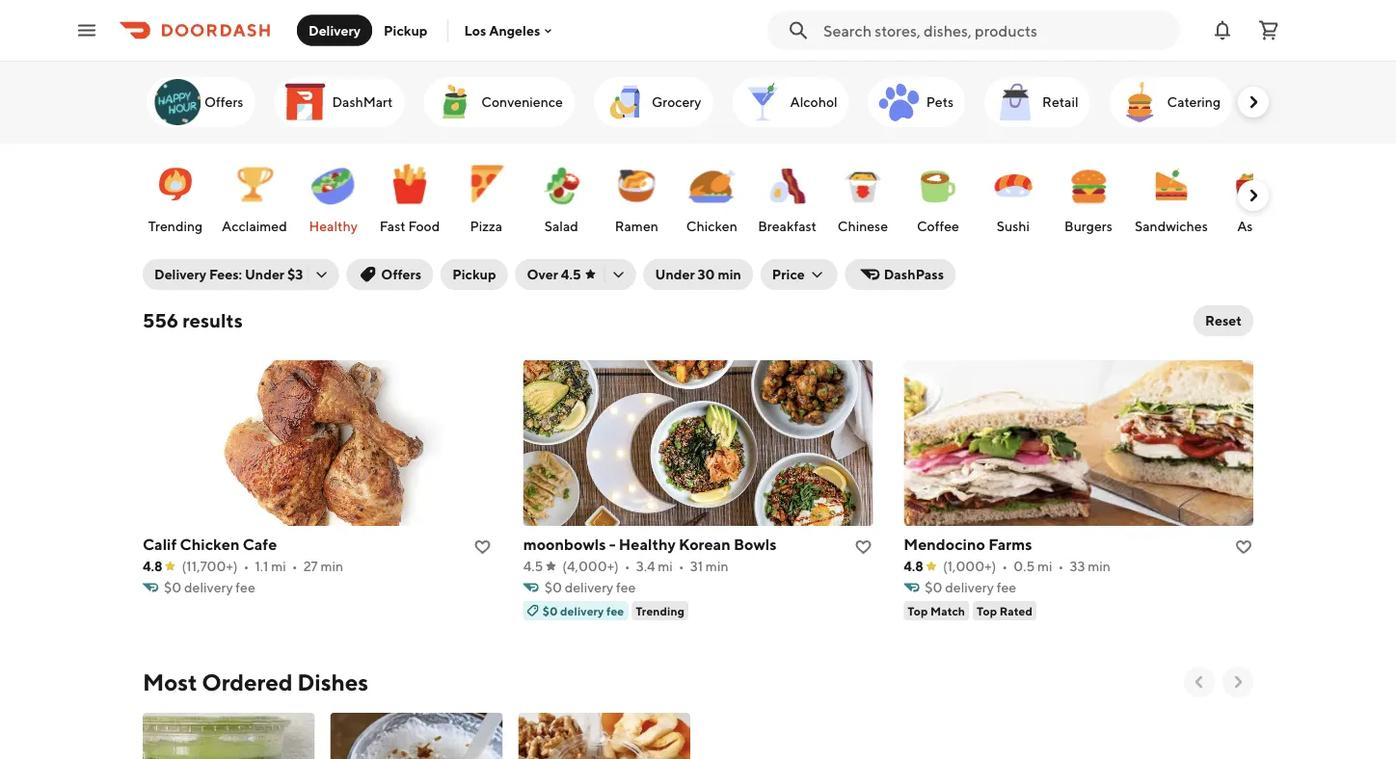 Task type: locate. For each thing, give the bounding box(es) containing it.
1 mi from the left
[[271, 559, 286, 575]]

• left the 27
[[292, 559, 298, 575]]

trending up delivery fees: under $3
[[148, 218, 203, 234]]

chicken
[[686, 218, 738, 234], [180, 536, 240, 554]]

min right 31
[[706, 559, 729, 575]]

dashpass button
[[846, 259, 956, 290]]

delivery
[[309, 22, 361, 38], [154, 267, 206, 283]]

fee
[[236, 580, 255, 596], [616, 580, 636, 596], [997, 580, 1017, 596], [607, 605, 624, 618]]

healthy up 3.4
[[619, 536, 676, 554]]

healthy
[[309, 218, 358, 234], [619, 536, 676, 554]]

0 vertical spatial trending
[[148, 218, 203, 234]]

$0 for mendocino
[[925, 580, 943, 596]]

pets
[[927, 94, 954, 110]]

4.8 down calif
[[143, 559, 163, 575]]

$0
[[164, 580, 182, 596], [545, 580, 562, 596], [925, 580, 943, 596], [543, 605, 558, 618]]

chicken up 30
[[686, 218, 738, 234]]

calif
[[143, 536, 177, 554]]

0 items, open order cart image
[[1258, 19, 1281, 42]]

offers right offers image
[[204, 94, 243, 110]]

• left 31
[[679, 559, 684, 575]]

price button
[[761, 259, 838, 290]]

0 vertical spatial healthy
[[309, 218, 358, 234]]

under
[[245, 267, 285, 283], [655, 267, 695, 283]]

delivery inside button
[[309, 22, 361, 38]]

over
[[527, 267, 558, 283]]

pickup button
[[372, 15, 439, 46], [441, 259, 508, 290]]

5 • from the left
[[1002, 559, 1008, 575]]

4.5 down moonbowls
[[523, 559, 543, 575]]

1 horizontal spatial under
[[655, 267, 695, 283]]

0 horizontal spatial trending
[[148, 218, 203, 234]]

pickup left los
[[384, 22, 428, 38]]

$0 for calif
[[164, 580, 182, 596]]

4.5
[[561, 267, 581, 283], [523, 559, 543, 575]]

0 horizontal spatial mi
[[271, 559, 286, 575]]

4.8
[[143, 559, 163, 575], [904, 559, 924, 575]]

trending
[[148, 218, 203, 234], [636, 605, 685, 618]]

delivery up dashmart link
[[309, 22, 361, 38]]

moonbowls - healthy korean bowls
[[523, 536, 777, 554]]

$0 delivery fee for calif
[[164, 580, 255, 596]]

under 30 min
[[655, 267, 741, 283]]

pets image
[[876, 79, 923, 125]]

most
[[143, 669, 197, 696]]

3 mi from the left
[[1038, 559, 1053, 575]]

2 under from the left
[[655, 267, 695, 283]]

• left 3.4
[[625, 559, 630, 575]]

mi right 0.5
[[1038, 559, 1053, 575]]

• left 0.5
[[1002, 559, 1008, 575]]

offers
[[204, 94, 243, 110], [381, 267, 422, 283]]

2 horizontal spatial mi
[[1038, 559, 1053, 575]]

next button of carousel image up asian
[[1244, 186, 1263, 205]]

dashmart link
[[274, 77, 404, 127]]

min right the 27
[[321, 559, 343, 575]]

coffee
[[917, 218, 959, 234]]

• left 1.1
[[244, 559, 249, 575]]

0 horizontal spatial healthy
[[309, 218, 358, 234]]

0 horizontal spatial offers
[[204, 94, 243, 110]]

results
[[182, 310, 243, 332]]

min
[[718, 267, 741, 283], [321, 559, 343, 575], [706, 559, 729, 575], [1088, 559, 1111, 575]]

30
[[698, 267, 715, 283]]

•
[[244, 559, 249, 575], [292, 559, 298, 575], [625, 559, 630, 575], [679, 559, 684, 575], [1002, 559, 1008, 575], [1059, 559, 1064, 575]]

1 horizontal spatial chicken
[[686, 218, 738, 234]]

0 horizontal spatial top
[[908, 605, 928, 618]]

33
[[1070, 559, 1085, 575]]

los angeles
[[464, 22, 540, 38]]

next button of carousel image right 'previous button of carousel' "icon"
[[1229, 673, 1248, 692]]

cafe
[[243, 536, 277, 554]]

top
[[908, 605, 928, 618], [977, 605, 997, 618]]

1 vertical spatial trending
[[636, 605, 685, 618]]

0 vertical spatial 4.5
[[561, 267, 581, 283]]

1 horizontal spatial 4.5
[[561, 267, 581, 283]]

offers down "fast food"
[[381, 267, 422, 283]]

6 • from the left
[[1059, 559, 1064, 575]]

0 vertical spatial delivery
[[309, 22, 361, 38]]

next button of carousel image
[[1244, 93, 1263, 112], [1244, 186, 1263, 205], [1229, 673, 1248, 692]]

0 vertical spatial pickup button
[[372, 15, 439, 46]]

0 horizontal spatial pickup
[[384, 22, 428, 38]]

• left the 33
[[1059, 559, 1064, 575]]

alcohol
[[790, 94, 838, 110]]

ordered
[[202, 669, 293, 696]]

mi right 3.4
[[658, 559, 673, 575]]

0 vertical spatial next button of carousel image
[[1244, 93, 1263, 112]]

pickup down pizza
[[452, 267, 496, 283]]

sushi
[[997, 218, 1030, 234]]

min inside button
[[718, 267, 741, 283]]

top left "rated"
[[977, 605, 997, 618]]

1 vertical spatial healthy
[[619, 536, 676, 554]]

556
[[143, 310, 179, 332]]

mi
[[271, 559, 286, 575], [658, 559, 673, 575], [1038, 559, 1053, 575]]

pickup
[[384, 22, 428, 38], [452, 267, 496, 283]]

0 horizontal spatial 4.8
[[143, 559, 163, 575]]

min right 30
[[718, 267, 741, 283]]

pizza
[[470, 218, 503, 234]]

1 vertical spatial offers
[[381, 267, 422, 283]]

0 horizontal spatial pickup button
[[372, 15, 439, 46]]

1 vertical spatial pickup
[[452, 267, 496, 283]]

2 top from the left
[[977, 605, 997, 618]]

grocery
[[652, 94, 702, 110]]

offers image
[[154, 79, 201, 125]]

Store search: begin typing to search for stores available on DoorDash text field
[[824, 20, 1169, 41]]

delivery for delivery fees: under $3
[[154, 267, 206, 283]]

1 top from the left
[[908, 605, 928, 618]]

price
[[772, 267, 805, 283]]

1 vertical spatial delivery
[[154, 267, 206, 283]]

delivery left fees:
[[154, 267, 206, 283]]

farms
[[989, 536, 1032, 554]]

delivery for moonbowls
[[565, 580, 614, 596]]

fast food
[[380, 218, 440, 234]]

trending down 3.4
[[636, 605, 685, 618]]

chicken up (11,700+)
[[180, 536, 240, 554]]

alcohol image
[[740, 79, 786, 125]]

mendocino farms
[[904, 536, 1032, 554]]

pickup button down pizza
[[441, 259, 508, 290]]

1 horizontal spatial pickup button
[[441, 259, 508, 290]]

min for calif chicken cafe
[[321, 559, 343, 575]]

0 vertical spatial offers
[[204, 94, 243, 110]]

convenience link
[[424, 77, 575, 127]]

• 3.4 mi • 31 min
[[625, 559, 729, 575]]

mi for cafe
[[271, 559, 286, 575]]

1 vertical spatial chicken
[[180, 536, 240, 554]]

1 vertical spatial pickup button
[[441, 259, 508, 290]]

burgers
[[1065, 218, 1113, 234]]

$0 delivery fee
[[164, 580, 255, 596], [545, 580, 636, 596], [925, 580, 1017, 596], [543, 605, 624, 618]]

1 vertical spatial 4.5
[[523, 559, 543, 575]]

1 horizontal spatial top
[[977, 605, 997, 618]]

under left 30
[[655, 267, 695, 283]]

2 • from the left
[[292, 559, 298, 575]]

1 horizontal spatial offers
[[381, 267, 422, 283]]

next button of carousel image right catering
[[1244, 93, 1263, 112]]

4.8 down mendocino
[[904, 559, 924, 575]]

0 horizontal spatial delivery
[[154, 267, 206, 283]]

offers button
[[347, 259, 433, 290]]

min right the 33
[[1088, 559, 1111, 575]]

2 4.8 from the left
[[904, 559, 924, 575]]

• 1.1 mi • 27 min
[[244, 559, 343, 575]]

moonbowls
[[523, 536, 606, 554]]

delivery for calif
[[184, 580, 233, 596]]

1 4.8 from the left
[[143, 559, 163, 575]]

2 mi from the left
[[658, 559, 673, 575]]

top left match
[[908, 605, 928, 618]]

1 horizontal spatial 4.8
[[904, 559, 924, 575]]

1 horizontal spatial mi
[[658, 559, 673, 575]]

dashmart
[[332, 94, 393, 110]]

fee for chicken
[[236, 580, 255, 596]]

1 horizontal spatial trending
[[636, 605, 685, 618]]

ramen
[[615, 218, 659, 234]]

0 horizontal spatial under
[[245, 267, 285, 283]]

grocery link
[[594, 77, 713, 127]]

$0 delivery fee for mendocino
[[925, 580, 1017, 596]]

(1,000+)
[[943, 559, 997, 575]]

mendocino
[[904, 536, 986, 554]]

$0 delivery fee for moonbowls
[[545, 580, 636, 596]]

healthy left fast
[[309, 218, 358, 234]]

fee for -
[[616, 580, 636, 596]]

1 horizontal spatial delivery
[[309, 22, 361, 38]]

4.5 right over
[[561, 267, 581, 283]]

0 vertical spatial chicken
[[686, 218, 738, 234]]

pickup button left los
[[372, 15, 439, 46]]

offers inside offers "button"
[[381, 267, 422, 283]]

mi right 1.1
[[271, 559, 286, 575]]

under left $3
[[245, 267, 285, 283]]

pets link
[[869, 77, 966, 127]]

delivery
[[184, 580, 233, 596], [565, 580, 614, 596], [945, 580, 994, 596], [560, 605, 604, 618]]



Task type: describe. For each thing, give the bounding box(es) containing it.
under 30 min button
[[644, 259, 753, 290]]

retail image
[[993, 79, 1039, 125]]

delivery button
[[297, 15, 372, 46]]

mi for healthy
[[658, 559, 673, 575]]

under inside button
[[655, 267, 695, 283]]

top rated
[[977, 605, 1033, 618]]

(11,700+)
[[182, 559, 238, 575]]

retail
[[1043, 94, 1079, 110]]

acclaimed
[[222, 218, 287, 234]]

1 under from the left
[[245, 267, 285, 283]]

los
[[464, 22, 486, 38]]

delivery fees: under $3
[[154, 267, 303, 283]]

top match
[[908, 605, 965, 618]]

27
[[303, 559, 318, 575]]

retail link
[[985, 77, 1090, 127]]

556 results
[[143, 310, 243, 332]]

1.1
[[255, 559, 269, 575]]

2 vertical spatial next button of carousel image
[[1229, 673, 1248, 692]]

angeles
[[489, 22, 540, 38]]

dashpass
[[884, 267, 944, 283]]

breakfast
[[758, 218, 817, 234]]

most ordered dishes
[[143, 669, 368, 696]]

offers inside 'offers' link
[[204, 94, 243, 110]]

chinese
[[838, 218, 888, 234]]

catering link
[[1110, 77, 1233, 127]]

catering image
[[1117, 79, 1164, 125]]

fast
[[380, 218, 406, 234]]

min for moonbowls - healthy korean bowls
[[706, 559, 729, 575]]

4 • from the left
[[679, 559, 684, 575]]

dishes
[[297, 669, 368, 696]]

delivery for mendocino
[[945, 580, 994, 596]]

asian
[[1238, 218, 1272, 234]]

reset
[[1206, 313, 1242, 329]]

acclaimed link
[[218, 151, 291, 240]]

0 horizontal spatial chicken
[[180, 536, 240, 554]]

sandwiches
[[1135, 218, 1208, 234]]

dashmart image
[[282, 79, 328, 125]]

over 4.5 button
[[516, 259, 636, 290]]

previous button of carousel image
[[1190, 673, 1209, 692]]

1 • from the left
[[244, 559, 249, 575]]

3 • from the left
[[625, 559, 630, 575]]

3.4
[[636, 559, 655, 575]]

0.5
[[1014, 559, 1035, 575]]

1 vertical spatial next button of carousel image
[[1244, 186, 1263, 205]]

$3
[[287, 267, 303, 283]]

los angeles button
[[464, 22, 556, 38]]

0 vertical spatial pickup
[[384, 22, 428, 38]]

top for top match
[[908, 605, 928, 618]]

4.8 for calif chicken cafe
[[143, 559, 163, 575]]

over 4.5
[[527, 267, 581, 283]]

(4,000+)
[[563, 559, 619, 575]]

salad
[[545, 218, 579, 234]]

• 0.5 mi • 33 min
[[1002, 559, 1111, 575]]

korean
[[679, 536, 731, 554]]

food
[[408, 218, 440, 234]]

convenience
[[482, 94, 563, 110]]

min for mendocino farms
[[1088, 559, 1111, 575]]

1 horizontal spatial pickup
[[452, 267, 496, 283]]

delivery for delivery
[[309, 22, 361, 38]]

calif chicken cafe
[[143, 536, 277, 554]]

trending link
[[143, 151, 208, 240]]

fees:
[[209, 267, 242, 283]]

match
[[931, 605, 965, 618]]

top for top rated
[[977, 605, 997, 618]]

fee for farms
[[997, 580, 1017, 596]]

4.5 inside button
[[561, 267, 581, 283]]

notification bell image
[[1211, 19, 1234, 42]]

31
[[690, 559, 703, 575]]

alcohol link
[[732, 77, 849, 127]]

-
[[609, 536, 616, 554]]

catering
[[1168, 94, 1221, 110]]

0 horizontal spatial 4.5
[[523, 559, 543, 575]]

open menu image
[[75, 19, 98, 42]]

grocery image
[[602, 79, 648, 125]]

4.8 for mendocino farms
[[904, 559, 924, 575]]

$0 for moonbowls
[[545, 580, 562, 596]]

bowls
[[734, 536, 777, 554]]

rated
[[1000, 605, 1033, 618]]

offers link
[[147, 77, 255, 127]]

1 horizontal spatial healthy
[[619, 536, 676, 554]]

convenience image
[[431, 79, 478, 125]]

reset button
[[1194, 306, 1254, 337]]



Task type: vqa. For each thing, say whether or not it's contained in the screenshot.
alcohol
yes



